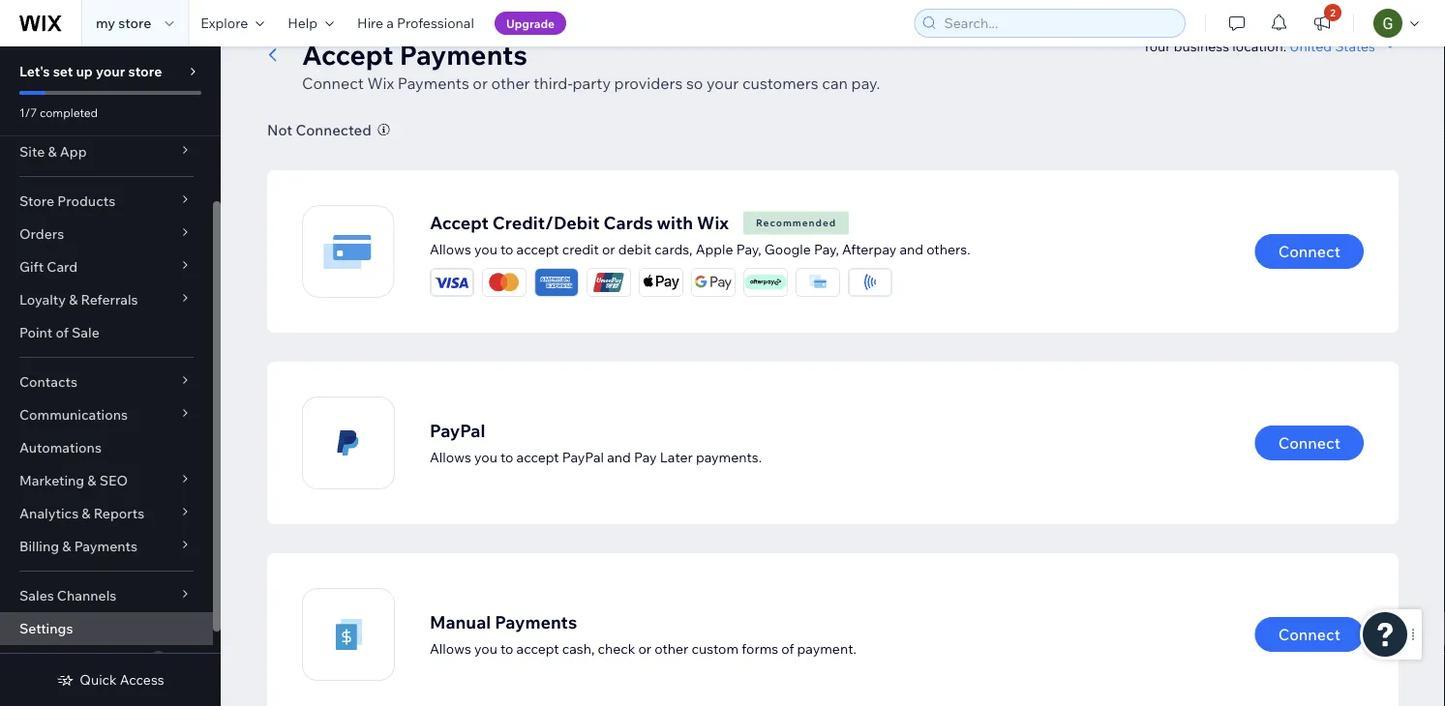 Task type: vqa. For each thing, say whether or not it's contained in the screenshot.
visitors
no



Task type: locate. For each thing, give the bounding box(es) containing it.
0 vertical spatial you
[[474, 241, 497, 258]]

3 allows from the top
[[430, 641, 471, 657]]

1 vertical spatial and
[[607, 449, 631, 466]]

accept down hire at the top of the page
[[302, 37, 393, 71]]

communications
[[19, 407, 128, 423]]

1 horizontal spatial paypal
[[562, 449, 604, 466]]

1 horizontal spatial ,
[[836, 241, 839, 258]]

2 connect button from the top
[[1255, 426, 1364, 461]]

connect button
[[1255, 234, 1364, 269], [1255, 426, 1364, 461], [1255, 618, 1364, 652]]

point of sale link
[[0, 317, 213, 349]]

0 vertical spatial or
[[473, 74, 488, 93]]

accept up visa image
[[430, 212, 489, 234]]

2 vertical spatial accept
[[516, 641, 559, 657]]

with
[[657, 212, 693, 234]]

or left third-
[[473, 74, 488, 93]]

of inside manual payments allows you to accept cash, check or other custom forms of payment.
[[781, 641, 794, 657]]

& left "reports"
[[82, 505, 91, 522]]

2 accept from the top
[[516, 449, 559, 466]]

0 vertical spatial paypal
[[430, 420, 485, 442]]

&
[[48, 143, 57, 160], [69, 291, 78, 308], [87, 472, 96, 489], [82, 505, 91, 522], [62, 538, 71, 555]]

can
[[822, 74, 848, 93]]

access
[[120, 672, 164, 689]]

hire a professional link
[[346, 0, 486, 46]]

3 to from the top
[[500, 641, 513, 657]]

to inside manual payments allows you to accept cash, check or other custom forms of payment.
[[500, 641, 513, 657]]

connected
[[296, 121, 371, 139]]

marketing & seo button
[[0, 465, 213, 498]]

1 vertical spatial wix
[[697, 212, 729, 234]]

0 vertical spatial accept
[[516, 241, 559, 258]]

0 vertical spatial accept
[[302, 37, 393, 71]]

& left seo
[[87, 472, 96, 489]]

and left others.
[[900, 241, 923, 258]]

wix inside "accept payments connect wix payments or other third-party providers so your customers can pay."
[[367, 74, 394, 93]]

set
[[53, 63, 73, 80]]

1 you from the top
[[474, 241, 497, 258]]

other
[[491, 74, 530, 93], [655, 641, 688, 657]]

google
[[764, 241, 811, 258]]

1 vertical spatial connect button
[[1255, 426, 1364, 461]]

1 horizontal spatial pay
[[736, 241, 758, 258]]

and
[[900, 241, 923, 258], [607, 449, 631, 466]]

visa image
[[431, 269, 473, 296]]

3 you from the top
[[474, 641, 497, 657]]

payments
[[399, 37, 527, 71], [398, 74, 469, 93], [74, 538, 137, 555], [495, 611, 577, 633]]

analytics
[[19, 505, 79, 522]]

2 to from the top
[[500, 449, 513, 466]]

point
[[19, 324, 53, 341]]

wix
[[367, 74, 394, 93], [697, 212, 729, 234]]

1/7 completed
[[19, 105, 98, 120]]

0 horizontal spatial or
[[473, 74, 488, 93]]

mastercard image
[[483, 269, 526, 296]]

0 horizontal spatial wix
[[367, 74, 394, 93]]

wix down a
[[367, 74, 394, 93]]

2 vertical spatial you
[[474, 641, 497, 657]]

& right 'site'
[[48, 143, 57, 160]]

1 horizontal spatial wix
[[697, 212, 729, 234]]

2 vertical spatial or
[[638, 641, 652, 657]]

of left sale
[[56, 324, 69, 341]]

1 horizontal spatial other
[[655, 641, 688, 657]]

sales channels button
[[0, 580, 213, 613]]

accept inside "accept payments connect wix payments or other third-party providers so your customers can pay."
[[302, 37, 393, 71]]

your right so
[[707, 74, 739, 93]]

your inside sidebar element
[[96, 63, 125, 80]]

1 vertical spatial you
[[474, 449, 497, 466]]

0 vertical spatial and
[[900, 241, 923, 258]]

chinaunionpay image
[[588, 269, 630, 296]]

marketing
[[19, 472, 84, 489]]

0 horizontal spatial accept
[[302, 37, 393, 71]]

forms
[[742, 641, 778, 657]]

0 horizontal spatial ,
[[758, 241, 761, 258]]

or left debit
[[602, 241, 615, 258]]

0 vertical spatial of
[[56, 324, 69, 341]]

explore
[[201, 15, 248, 31]]

analytics & reports
[[19, 505, 144, 522]]

later
[[660, 449, 693, 466]]

recommended
[[756, 217, 837, 229]]

party
[[573, 74, 611, 93]]

& right "billing"
[[62, 538, 71, 555]]

1 , from the left
[[758, 241, 761, 258]]

1 horizontal spatial accept
[[430, 212, 489, 234]]

professional
[[397, 15, 474, 31]]

1 horizontal spatial of
[[781, 641, 794, 657]]

1 vertical spatial other
[[655, 641, 688, 657]]

1 vertical spatial or
[[602, 241, 615, 258]]

accept payments connect wix payments or other third-party providers so your customers can pay.
[[302, 37, 880, 93]]

cash,
[[562, 641, 595, 657]]

1 vertical spatial allows
[[430, 449, 471, 466]]

quick
[[80, 672, 117, 689]]

0 vertical spatial wix
[[367, 74, 394, 93]]

others.
[[927, 241, 970, 258]]

1 horizontal spatial your
[[707, 74, 739, 93]]

& inside popup button
[[69, 291, 78, 308]]

1 vertical spatial accept
[[430, 212, 489, 234]]

states
[[1335, 37, 1375, 54]]

accept
[[516, 241, 559, 258], [516, 449, 559, 466], [516, 641, 559, 657]]

of
[[56, 324, 69, 341], [781, 641, 794, 657]]

gift card
[[19, 258, 78, 275]]

0 horizontal spatial your
[[96, 63, 125, 80]]

you
[[474, 241, 497, 258], [474, 449, 497, 466], [474, 641, 497, 657]]

0 vertical spatial to
[[500, 241, 513, 258]]

0 vertical spatial allows
[[430, 241, 471, 258]]

help button
[[276, 0, 346, 46]]

& inside dropdown button
[[48, 143, 57, 160]]

accept
[[302, 37, 393, 71], [430, 212, 489, 234]]

, left the google
[[758, 241, 761, 258]]

automations
[[19, 439, 102, 456]]

wix up apple
[[697, 212, 729, 234]]

3 connect button from the top
[[1255, 618, 1364, 652]]

accept inside "paypal allows you to accept paypal and pay later payments."
[[516, 449, 559, 466]]

store down my store
[[128, 63, 162, 80]]

other inside "accept payments connect wix payments or other third-party providers so your customers can pay."
[[491, 74, 530, 93]]

gift card button
[[0, 251, 213, 284]]

or right check
[[638, 641, 652, 657]]

afterpay
[[842, 241, 897, 258]]

connect
[[302, 74, 364, 93], [1278, 242, 1341, 261], [1278, 434, 1341, 453], [1278, 625, 1341, 645]]

your right up at left
[[96, 63, 125, 80]]

2 allows from the top
[[430, 449, 471, 466]]

1 horizontal spatial or
[[602, 241, 615, 258]]

1 vertical spatial of
[[781, 641, 794, 657]]

0 horizontal spatial other
[[491, 74, 530, 93]]

1 vertical spatial to
[[500, 449, 513, 466]]

pay up wix point of sale 'icon'
[[814, 241, 836, 258]]

allows inside manual payments allows you to accept cash, check or other custom forms of payment.
[[430, 641, 471, 657]]

2 vertical spatial allows
[[430, 641, 471, 657]]

2 button
[[1301, 0, 1343, 46]]

accept for credit/debit
[[430, 212, 489, 234]]

connect for allows you to accept cash, check or other custom forms of payment.
[[1278, 625, 1341, 645]]

contacts
[[19, 374, 77, 391]]

2 you from the top
[[474, 449, 497, 466]]

& for analytics
[[82, 505, 91, 522]]

marketing & seo
[[19, 472, 128, 489]]

allows
[[430, 241, 471, 258], [430, 449, 471, 466], [430, 641, 471, 657]]

3 accept from the top
[[516, 641, 559, 657]]

afterpay image
[[744, 275, 787, 290]]

sales channels
[[19, 588, 116, 604]]

pay right apple
[[736, 241, 758, 258]]

store right my
[[118, 15, 151, 31]]

pay left the later
[[634, 449, 657, 466]]

& for loyalty
[[69, 291, 78, 308]]

contacts button
[[0, 366, 213, 399]]

2 horizontal spatial or
[[638, 641, 652, 657]]

0 horizontal spatial pay
[[634, 449, 657, 466]]

1 vertical spatial accept
[[516, 449, 559, 466]]

1/7
[[19, 105, 37, 120]]

settings link
[[0, 613, 213, 646]]

cards
[[604, 212, 653, 234]]

other left custom
[[655, 641, 688, 657]]

connect inside "accept payments connect wix payments or other third-party providers so your customers can pay."
[[302, 74, 364, 93]]

sidebar element
[[0, 46, 221, 707]]

0 vertical spatial connect button
[[1255, 234, 1364, 269]]

,
[[758, 241, 761, 258], [836, 241, 839, 258]]

other left third-
[[491, 74, 530, 93]]

, left afterpay
[[836, 241, 839, 258]]

or inside "accept payments connect wix payments or other third-party providers so your customers can pay."
[[473, 74, 488, 93]]

pay inside "paypal allows you to accept paypal and pay later payments."
[[634, 449, 657, 466]]

& right loyalty
[[69, 291, 78, 308]]

amex image
[[535, 269, 578, 296]]

2 vertical spatial to
[[500, 641, 513, 657]]

site
[[19, 143, 45, 160]]

site & app
[[19, 143, 87, 160]]

0 horizontal spatial of
[[56, 324, 69, 341]]

0 vertical spatial other
[[491, 74, 530, 93]]

0 horizontal spatial paypal
[[430, 420, 485, 442]]

upgrade
[[506, 16, 555, 30]]

billing & payments
[[19, 538, 137, 555]]

1 vertical spatial store
[[128, 63, 162, 80]]

upgrade button
[[494, 12, 566, 35]]

and left the later
[[607, 449, 631, 466]]

2 vertical spatial connect button
[[1255, 618, 1364, 652]]

of right forms
[[781, 641, 794, 657]]

0 horizontal spatial and
[[607, 449, 631, 466]]



Task type: describe. For each thing, give the bounding box(es) containing it.
settings
[[19, 620, 73, 637]]

hire a professional
[[357, 15, 474, 31]]

apple pay image
[[640, 269, 682, 296]]

let's
[[19, 63, 50, 80]]

cards,
[[655, 241, 693, 258]]

store
[[19, 193, 54, 210]]

1 connect button from the top
[[1255, 234, 1364, 269]]

third-
[[534, 74, 573, 93]]

site & app button
[[0, 136, 213, 168]]

gift
[[19, 258, 44, 275]]

manual payments allows you to accept cash, check or other custom forms of payment.
[[430, 611, 856, 657]]

& for marketing
[[87, 472, 96, 489]]

allows you to accept credit or debit cards, apple pay , google pay , afterpay and others.
[[430, 241, 970, 258]]

credit/debit
[[492, 212, 600, 234]]

channels
[[57, 588, 116, 604]]

payments.
[[696, 449, 762, 466]]

custom
[[692, 641, 739, 657]]

united states button
[[1290, 37, 1399, 55]]

2
[[1330, 6, 1336, 18]]

allows inside "paypal allows you to accept paypal and pay later payments."
[[430, 449, 471, 466]]

and inside "paypal allows you to accept paypal and pay later payments."
[[607, 449, 631, 466]]

analytics & reports button
[[0, 498, 213, 530]]

you inside "paypal allows you to accept paypal and pay later payments."
[[474, 449, 497, 466]]

loyalty
[[19, 291, 66, 308]]

let's set up your store
[[19, 63, 162, 80]]

0 vertical spatial store
[[118, 15, 151, 31]]

or inside manual payments allows you to accept cash, check or other custom forms of payment.
[[638, 641, 652, 657]]

united
[[1290, 37, 1332, 54]]

store products button
[[0, 185, 213, 218]]

accept credit/debit cards with wix
[[430, 212, 729, 234]]

card
[[47, 258, 78, 275]]

your
[[1142, 37, 1171, 54]]

pay.
[[851, 74, 880, 93]]

so
[[686, 74, 703, 93]]

united states
[[1290, 37, 1375, 54]]

2 horizontal spatial pay
[[814, 241, 836, 258]]

1 horizontal spatial and
[[900, 241, 923, 258]]

seo
[[99, 472, 128, 489]]

1 to from the top
[[500, 241, 513, 258]]

google pay image
[[692, 269, 735, 296]]

billing & payments button
[[0, 530, 213, 563]]

my store
[[96, 15, 151, 31]]

credit
[[562, 241, 599, 258]]

2 , from the left
[[836, 241, 839, 258]]

manual
[[430, 611, 491, 633]]

of inside point of sale link
[[56, 324, 69, 341]]

& for site
[[48, 143, 57, 160]]

my
[[96, 15, 115, 31]]

point of sale
[[19, 324, 99, 341]]

check
[[598, 641, 635, 657]]

orders button
[[0, 218, 213, 251]]

quick access
[[80, 672, 164, 689]]

1 vertical spatial paypal
[[562, 449, 604, 466]]

or for payments
[[473, 74, 488, 93]]

your inside "accept payments connect wix payments or other third-party providers so your customers can pay."
[[707, 74, 739, 93]]

business
[[1174, 37, 1229, 54]]

products
[[57, 193, 115, 210]]

loyalty & referrals
[[19, 291, 138, 308]]

sale
[[72, 324, 99, 341]]

1 allows from the top
[[430, 241, 471, 258]]

wix point of sale image
[[804, 269, 831, 296]]

location:
[[1232, 37, 1286, 54]]

Search... field
[[938, 10, 1179, 37]]

connect button for paypal
[[1255, 426, 1364, 461]]

payment.
[[797, 641, 856, 657]]

store inside sidebar element
[[128, 63, 162, 80]]

not connected
[[267, 121, 371, 139]]

completed
[[40, 105, 98, 120]]

accept inside manual payments allows you to accept cash, check or other custom forms of payment.
[[516, 641, 559, 657]]

up
[[76, 63, 93, 80]]

connect for allows you to accept paypal and pay later payments.
[[1278, 434, 1341, 453]]

& for billing
[[62, 538, 71, 555]]

quick access button
[[56, 672, 164, 689]]

to inside "paypal allows you to accept paypal and pay later payments."
[[500, 449, 513, 466]]

payments inside manual payments allows you to accept cash, check or other custom forms of payment.
[[495, 611, 577, 633]]

1 accept from the top
[[516, 241, 559, 258]]

your business location:
[[1142, 37, 1290, 54]]

payments inside dropdown button
[[74, 538, 137, 555]]

a
[[386, 15, 394, 31]]

reports
[[94, 505, 144, 522]]

hire
[[357, 15, 383, 31]]

paypal allows you to accept paypal and pay later payments.
[[430, 420, 762, 466]]

orders
[[19, 226, 64, 242]]

referrals
[[81, 291, 138, 308]]

accept for payments
[[302, 37, 393, 71]]

sales
[[19, 588, 54, 604]]

customers
[[742, 74, 819, 93]]

connect for allows you to accept credit or debit cards,
[[1278, 242, 1341, 261]]

store products
[[19, 193, 115, 210]]

tap to pay on mobile image
[[849, 269, 891, 296]]

or for you
[[602, 241, 615, 258]]

loyalty & referrals button
[[0, 284, 213, 317]]

other inside manual payments allows you to accept cash, check or other custom forms of payment.
[[655, 641, 688, 657]]

you inside manual payments allows you to accept cash, check or other custom forms of payment.
[[474, 641, 497, 657]]

apple
[[696, 241, 733, 258]]

providers
[[614, 74, 683, 93]]

connect button for manual payments
[[1255, 618, 1364, 652]]

billing
[[19, 538, 59, 555]]

automations link
[[0, 432, 213, 465]]

not
[[267, 121, 292, 139]]



